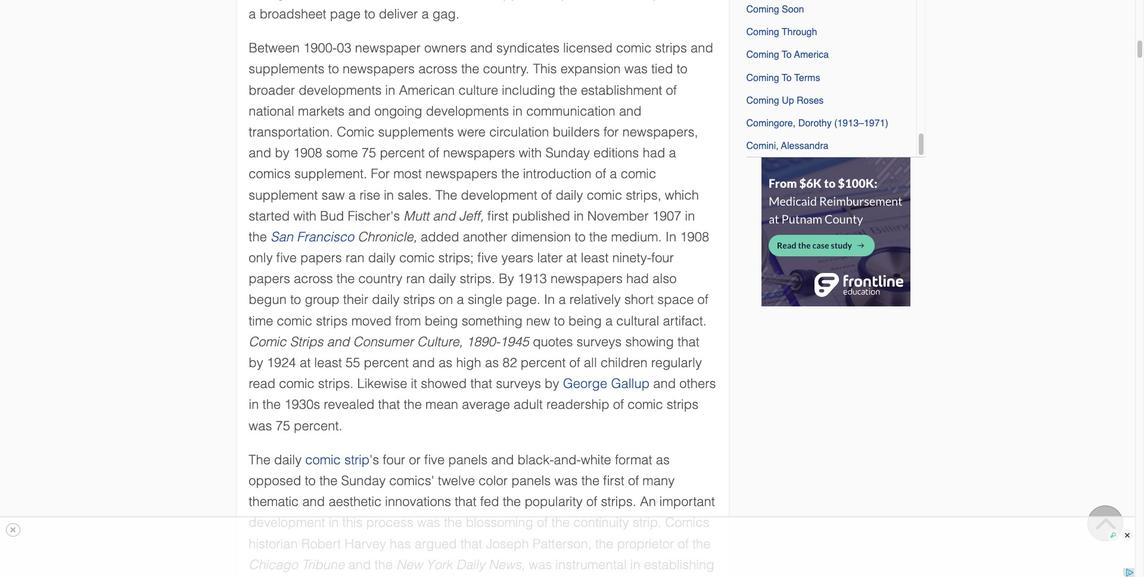 Task type: locate. For each thing, give the bounding box(es) containing it.
1 horizontal spatial at
[[567, 250, 578, 265]]

0 vertical spatial had
[[643, 146, 666, 160]]

likewise
[[357, 376, 408, 391]]

0 horizontal spatial supplements
[[249, 62, 325, 77]]

0 horizontal spatial at
[[300, 355, 311, 370]]

comic down gallup
[[628, 397, 664, 412]]

0 vertical spatial the
[[436, 188, 458, 202]]

as up "many"
[[656, 452, 670, 467]]

of down the tied
[[666, 83, 677, 98]]

coming
[[747, 4, 780, 15], [747, 27, 780, 38], [747, 50, 780, 61], [747, 73, 780, 83], [747, 95, 780, 106]]

2 horizontal spatial strips.
[[601, 494, 637, 509]]

the down comics
[[693, 536, 711, 551]]

coming for coming through
[[747, 27, 780, 38]]

daily
[[556, 188, 583, 202], [368, 250, 396, 265], [429, 271, 456, 286], [372, 292, 400, 307], [274, 452, 302, 467]]

1 vertical spatial at
[[300, 355, 311, 370]]

1 vertical spatial four
[[383, 452, 406, 467]]

1 vertical spatial had
[[627, 271, 649, 286]]

1 vertical spatial first
[[604, 473, 625, 488]]

1 vertical spatial strips.
[[318, 376, 354, 391]]

of left 'all' on the bottom right of the page
[[570, 355, 581, 370]]

a
[[669, 146, 677, 160], [610, 167, 618, 181], [349, 188, 356, 202], [457, 292, 464, 307], [559, 292, 566, 307], [606, 313, 613, 328]]

least left ninety- on the right of page
[[581, 250, 609, 265]]

1 horizontal spatial with
[[519, 146, 542, 160]]

by left george
[[545, 376, 560, 391]]

development down thematic
[[249, 515, 325, 530]]

1 vertical spatial comic
[[249, 334, 287, 349]]

the down comic strip link
[[320, 473, 338, 488]]

1 horizontal spatial in
[[666, 230, 677, 244]]

1 horizontal spatial panels
[[512, 473, 551, 488]]

1 horizontal spatial developments
[[426, 104, 509, 119]]

(1913–1971)
[[835, 118, 889, 129]]

strips.
[[460, 271, 496, 286], [318, 376, 354, 391], [601, 494, 637, 509]]

papers down the francisco
[[301, 250, 342, 265]]

0 horizontal spatial across
[[294, 271, 333, 286]]

and inside quotes surveys showing that by 1924 at least 55 percent and as high as 82 percent of all children regularly read comic strips. likewise it showed that surveys by
[[413, 355, 435, 370]]

comic up 1930s
[[279, 376, 315, 391]]

soon
[[782, 4, 805, 15]]

1 vertical spatial development
[[249, 515, 325, 530]]

0 vertical spatial panels
[[449, 452, 488, 467]]

to up the coming to terms link
[[782, 50, 792, 61]]

color
[[479, 473, 508, 488]]

by inside between 1900-03 newspaper owners and syndicates licensed comic strips and supplements to newspapers across the country. this expansion was tied to broader developments in american culture including the establishment of national markets and ongoing developments in communication and transportation. comic supplements were circulation builders for newspapers, and by 1908 some 75 percent of newspapers with sunday editions had a comics supplement. for most newspapers the introduction of a comic supplement saw a rise in sales. the development of daily comic strips, which started with bud fischer's
[[275, 146, 290, 160]]

coming soon link
[[747, 1, 805, 16]]

it
[[411, 376, 418, 391]]

with down the circulation
[[519, 146, 542, 160]]

syndicates
[[497, 41, 560, 56]]

0 horizontal spatial development
[[249, 515, 325, 530]]

of
[[666, 83, 677, 98], [429, 146, 440, 160], [596, 167, 607, 181], [541, 188, 552, 202], [698, 292, 709, 307], [570, 355, 581, 370], [613, 397, 624, 412], [628, 473, 639, 488], [587, 494, 598, 509], [537, 515, 548, 530], [678, 536, 689, 551]]

in right "rise"
[[384, 188, 394, 202]]

strips inside between 1900-03 newspaper owners and syndicates licensed comic strips and supplements to newspapers across the country. this expansion was tied to broader developments in american culture including the establishment of national markets and ongoing developments in communication and transportation. comic supplements were circulation builders for newspapers, and by 1908 some 75 percent of newspapers with sunday editions had a comics supplement. for most newspapers the introduction of a comic supplement saw a rise in sales. the development of daily comic strips, which started with bud fischer's
[[656, 41, 688, 56]]

was down and-
[[555, 473, 578, 488]]

the inside between 1900-03 newspaper owners and syndicates licensed comic strips and supplements to newspapers across the country. this expansion was tied to broader developments in american culture including the establishment of national markets and ongoing developments in communication and transportation. comic supplements were circulation builders for newspapers, and by 1908 some 75 percent of newspapers with sunday editions had a comics supplement. for most newspapers the introduction of a comic supplement saw a rise in sales. the development of daily comic strips, which started with bud fischer's
[[436, 188, 458, 202]]

newspapers inside added another dimension to the medium. in 1908 only five papers ran daily comic strips; five years later at least ninety-four papers across the country ran daily strips. by 1913 newspapers had also begun to group their daily strips on a single page. in a relatively short space of time comic strips moved from being something new to being a cultural artifact.
[[551, 271, 623, 286]]

comini, alessandra
[[747, 141, 829, 152]]

establishment
[[581, 83, 663, 98]]

1 horizontal spatial four
[[652, 250, 674, 265]]

1 vertical spatial the
[[249, 452, 271, 467]]

was up argued
[[417, 515, 441, 530]]

0 vertical spatial at
[[567, 250, 578, 265]]

strips. up revealed
[[318, 376, 354, 391]]

0 vertical spatial in
[[666, 230, 677, 244]]

coming up the coming to terms link
[[747, 50, 780, 61]]

surveys down 82
[[496, 376, 541, 391]]

1 horizontal spatial sunday
[[546, 146, 590, 160]]

was inside the was instrumental in establishing
[[529, 557, 552, 572]]

developments up markets
[[299, 83, 382, 98]]

first down "white"
[[604, 473, 625, 488]]

least left "55"
[[314, 355, 342, 370]]

in up the circulation
[[513, 104, 523, 119]]

readership
[[547, 397, 610, 412]]

1 horizontal spatial comic
[[337, 125, 375, 139]]

across inside between 1900-03 newspaper owners and syndicates licensed comic strips and supplements to newspapers across the country. this expansion was tied to broader developments in american culture including the establishment of national markets and ongoing developments in communication and transportation. comic supplements were circulation builders for newspapers, and by 1908 some 75 percent of newspapers with sunday editions had a comics supplement. for most newspapers the introduction of a comic supplement saw a rise in sales. the development of daily comic strips, which started with bud fischer's
[[419, 62, 458, 77]]

ran down san francisco chronicle,
[[346, 250, 365, 265]]

1 vertical spatial panels
[[512, 473, 551, 488]]

newspapers up relatively
[[551, 271, 623, 286]]

0 horizontal spatial ran
[[346, 250, 365, 265]]

1 horizontal spatial supplements
[[378, 125, 454, 139]]

across
[[419, 62, 458, 77], [294, 271, 333, 286]]

the up patterson, at bottom
[[552, 515, 570, 530]]

blossoming
[[466, 515, 534, 530]]

robert
[[302, 536, 341, 551]]

to inside 's four or five panels and black-and-white format as opposed to the sunday comics' twelve color panels was the first of many thematic and aesthetic innovations that fed the popularity of strips. an important development in this process was the blossoming of the continuity strip. comics historian robert harvey has argued that joseph patterson, the proprietor of the
[[305, 473, 316, 488]]

1 horizontal spatial the
[[436, 188, 458, 202]]

0 horizontal spatial least
[[314, 355, 342, 370]]

five
[[277, 250, 297, 265], [478, 250, 498, 265], [425, 452, 445, 467]]

strips up the tied
[[656, 41, 688, 56]]

least
[[581, 250, 609, 265], [314, 355, 342, 370]]

to left group
[[290, 292, 301, 307]]

1 horizontal spatial across
[[419, 62, 458, 77]]

licensed
[[564, 41, 613, 56]]

the down continuity
[[596, 536, 614, 551]]

had up 'short'
[[627, 271, 649, 286]]

only
[[249, 250, 273, 265]]

1 vertical spatial advertisement region
[[473, 518, 663, 577]]

strips down the others
[[667, 397, 699, 412]]

0 horizontal spatial by
[[249, 355, 263, 370]]

supplements down between
[[249, 62, 325, 77]]

1 vertical spatial least
[[314, 355, 342, 370]]

coming up comingore,
[[747, 95, 780, 106]]

1 being from the left
[[425, 313, 458, 328]]

that down likewise on the bottom left
[[378, 397, 400, 412]]

0 vertical spatial development
[[461, 188, 538, 202]]

1 horizontal spatial ran
[[406, 271, 425, 286]]

all
[[584, 355, 597, 370]]

four inside 's four or five panels and black-and-white format as opposed to the sunday comics' twelve color panels was the first of many thematic and aesthetic innovations that fed the popularity of strips. an important development in this process was the blossoming of the continuity strip. comics historian robert harvey has argued that joseph patterson, the proprietor of the
[[383, 452, 406, 467]]

1 horizontal spatial advertisement region
[[762, 157, 911, 307]]

least inside quotes surveys showing that by 1924 at least 55 percent and as high as 82 percent of all children regularly read comic strips. likewise it showed that surveys by
[[314, 355, 342, 370]]

five down another
[[478, 250, 498, 265]]

to left terms
[[782, 73, 792, 83]]

1 vertical spatial by
[[249, 355, 263, 370]]

surveys up 'all' on the bottom right of the page
[[577, 334, 622, 349]]

four right 's
[[383, 452, 406, 467]]

adult
[[514, 397, 543, 412]]

1908 inside between 1900-03 newspaper owners and syndicates licensed comic strips and supplements to newspapers across the country. this expansion was tied to broader developments in american culture including the establishment of national markets and ongoing developments in communication and transportation. comic supplements were circulation builders for newspapers, and by 1908 some 75 percent of newspapers with sunday editions had a comics supplement. for most newspapers the introduction of a comic supplement saw a rise in sales. the development of daily comic strips, which started with bud fischer's
[[293, 146, 322, 160]]

another
[[463, 230, 508, 244]]

1 horizontal spatial as
[[485, 355, 499, 370]]

4 coming from the top
[[747, 73, 780, 83]]

1 vertical spatial in
[[544, 292, 555, 307]]

0 horizontal spatial with
[[294, 209, 317, 223]]

1 horizontal spatial surveys
[[577, 334, 622, 349]]

3 coming from the top
[[747, 50, 780, 61]]

0 horizontal spatial first
[[488, 209, 509, 223]]

ran right country
[[406, 271, 425, 286]]

1908 down 1907
[[681, 230, 710, 244]]

comics
[[666, 515, 710, 530]]

at right later
[[567, 250, 578, 265]]

coming for coming to america
[[747, 50, 780, 61]]

coming up coming through link at the top of the page
[[747, 4, 780, 15]]

that inside and others in the 1930s revealed that the mean average adult readership of comic strips was 75 percent.
[[378, 397, 400, 412]]

four inside added another dimension to the medium. in 1908 only five papers ran daily comic strips; five years later at least ninety-four papers across the country ran daily strips. by 1913 newspapers had also begun to group their daily strips on a single page. in a relatively short space of time comic strips moved from being something new to being a cultural artifact.
[[652, 250, 674, 265]]

harvey
[[345, 536, 386, 551]]

75 up for
[[362, 146, 376, 160]]

a down 'editions'
[[610, 167, 618, 181]]

five inside 's four or five panels and black-and-white format as opposed to the sunday comics' twelve color panels was the first of many thematic and aesthetic innovations that fed the popularity of strips. an important development in this process was the blossoming of the continuity strip. comics historian robert harvey has argued that joseph patterson, the proprietor of the
[[425, 452, 445, 467]]

national
[[249, 104, 295, 119]]

daily up country
[[368, 250, 396, 265]]

chicago
[[249, 557, 298, 572]]

four
[[652, 250, 674, 265], [383, 452, 406, 467]]

strips down group
[[316, 313, 348, 328]]

coming down coming soon
[[747, 27, 780, 38]]

0 horizontal spatial 75
[[276, 418, 290, 433]]

george gallup link
[[563, 376, 650, 391]]

supplements down the "ongoing"
[[378, 125, 454, 139]]

and inside and others in the 1930s revealed that the mean average adult readership of comic strips was 75 percent.
[[654, 376, 676, 391]]

or
[[409, 452, 421, 467]]

0 vertical spatial papers
[[301, 250, 342, 265]]

1 horizontal spatial strips.
[[460, 271, 496, 286]]

comic up strips
[[277, 313, 313, 328]]

1 vertical spatial across
[[294, 271, 333, 286]]

1 horizontal spatial 1908
[[681, 230, 710, 244]]

0 horizontal spatial five
[[277, 250, 297, 265]]

0 horizontal spatial developments
[[299, 83, 382, 98]]

in
[[386, 83, 396, 98], [513, 104, 523, 119], [384, 188, 394, 202], [574, 209, 584, 223], [685, 209, 696, 223], [249, 397, 259, 412], [329, 515, 339, 530], [631, 557, 641, 572]]

at down strips
[[300, 355, 311, 370]]

in down 'read' on the left
[[249, 397, 259, 412]]

moved
[[352, 313, 392, 328]]

the up 'only'
[[249, 230, 267, 244]]

their
[[343, 292, 369, 307]]

quotes surveys showing that by 1924 at least 55 percent and as high as 82 percent of all children regularly read comic strips. likewise it showed that surveys by
[[249, 334, 702, 391]]

strips
[[290, 334, 323, 349]]

0 horizontal spatial panels
[[449, 452, 488, 467]]

had
[[643, 146, 666, 160], [627, 271, 649, 286]]

across down owners
[[419, 62, 458, 77]]

expansion
[[561, 62, 621, 77]]

markets
[[298, 104, 345, 119]]

75 down 1930s
[[276, 418, 290, 433]]

0 horizontal spatial sunday
[[341, 473, 386, 488]]

was inside and others in the 1930s revealed that the mean average adult readership of comic strips was 75 percent.
[[249, 418, 272, 433]]

with up san francisco link at the top left
[[294, 209, 317, 223]]

sales.
[[398, 188, 432, 202]]

the up their
[[337, 271, 355, 286]]

that
[[678, 334, 700, 349], [471, 376, 493, 391], [378, 397, 400, 412], [455, 494, 477, 509], [461, 536, 483, 551]]

comic down added
[[399, 250, 435, 265]]

1 horizontal spatial least
[[581, 250, 609, 265]]

in left this
[[329, 515, 339, 530]]

supplements
[[249, 62, 325, 77], [378, 125, 454, 139]]

0 vertical spatial least
[[581, 250, 609, 265]]

0 vertical spatial with
[[519, 146, 542, 160]]

0 horizontal spatial surveys
[[496, 376, 541, 391]]

alessandra
[[782, 141, 829, 152]]

0 vertical spatial strips.
[[460, 271, 496, 286]]

that down artifact. at the bottom of page
[[678, 334, 700, 349]]

development
[[461, 188, 538, 202], [249, 515, 325, 530]]

1 horizontal spatial being
[[569, 313, 602, 328]]

comic up some on the left top
[[337, 125, 375, 139]]

0 horizontal spatial being
[[425, 313, 458, 328]]

1 vertical spatial with
[[294, 209, 317, 223]]

0 horizontal spatial papers
[[249, 271, 290, 286]]

0 horizontal spatial strips.
[[318, 376, 354, 391]]

0 vertical spatial four
[[652, 250, 674, 265]]

coming through link
[[747, 23, 818, 38]]

comics'
[[390, 473, 435, 488]]

historian
[[249, 536, 298, 551]]

1908 down transportation.
[[293, 146, 322, 160]]

in up new
[[544, 292, 555, 307]]

owners
[[425, 41, 467, 56]]

coming to america
[[747, 50, 829, 61]]

1924
[[267, 355, 296, 370]]

1 horizontal spatial five
[[425, 452, 445, 467]]

coming to america link
[[747, 46, 829, 61]]

news,
[[489, 557, 525, 572]]

daily down introduction
[[556, 188, 583, 202]]

the down the it
[[404, 397, 422, 412]]

fed
[[481, 494, 499, 509]]

0 vertical spatial supplements
[[249, 62, 325, 77]]

2 being from the left
[[569, 313, 602, 328]]

san francisco chronicle,
[[271, 230, 417, 244]]

comic
[[337, 125, 375, 139], [249, 334, 287, 349]]

1 coming from the top
[[747, 4, 780, 15]]

gallup
[[611, 376, 650, 391]]

circulation
[[490, 125, 549, 139]]

percent inside between 1900-03 newspaper owners and syndicates licensed comic strips and supplements to newspapers across the country. this expansion was tied to broader developments in american culture including the establishment of national markets and ongoing developments in communication and transportation. comic supplements were circulation builders for newspapers, and by 1908 some 75 percent of newspapers with sunday editions had a comics supplement. for most newspapers the introduction of a comic supplement saw a rise in sales. the development of daily comic strips, which started with bud fischer's
[[380, 146, 425, 160]]

5 coming from the top
[[747, 95, 780, 106]]

0 vertical spatial by
[[275, 146, 290, 160]]

the inside first published in november 1907 in the
[[249, 230, 267, 244]]

0 horizontal spatial four
[[383, 452, 406, 467]]

of right space
[[698, 292, 709, 307]]

the
[[436, 188, 458, 202], [249, 452, 271, 467]]

comic down time
[[249, 334, 287, 349]]

0 horizontal spatial 1908
[[293, 146, 322, 160]]

0 vertical spatial across
[[419, 62, 458, 77]]

being up culture,
[[425, 313, 458, 328]]

1 vertical spatial 75
[[276, 418, 290, 433]]

of down gallup
[[613, 397, 624, 412]]

editions
[[594, 146, 639, 160]]

joseph
[[486, 536, 529, 551]]

2 coming from the top
[[747, 27, 780, 38]]

1 vertical spatial papers
[[249, 271, 290, 286]]

as left 82
[[485, 355, 499, 370]]

as up showed
[[439, 355, 453, 370]]

1 horizontal spatial 75
[[362, 146, 376, 160]]

sunday inside 's four or five panels and black-and-white format as opposed to the sunday comics' twelve color panels was the first of many thematic and aesthetic innovations that fed the popularity of strips. an important development in this process was the blossoming of the continuity strip. comics historian robert harvey has argued that joseph patterson, the proprietor of the
[[341, 473, 386, 488]]

daily down country
[[372, 292, 400, 307]]

in
[[666, 230, 677, 244], [544, 292, 555, 307]]

0 vertical spatial comic
[[337, 125, 375, 139]]

group
[[305, 292, 340, 307]]

on
[[439, 292, 453, 307]]

0 vertical spatial first
[[488, 209, 509, 223]]

0 vertical spatial ran
[[346, 250, 365, 265]]

thematic
[[249, 494, 299, 509]]

2 horizontal spatial by
[[545, 376, 560, 391]]

strips inside and others in the 1930s revealed that the mean average adult readership of comic strips was 75 percent.
[[667, 397, 699, 412]]

1 vertical spatial supplements
[[378, 125, 454, 139]]

at inside quotes surveys showing that by 1924 at least 55 percent and as high as 82 percent of all children regularly read comic strips. likewise it showed that surveys by
[[300, 355, 311, 370]]

in inside and others in the 1930s revealed that the mean average adult readership of comic strips was 75 percent.
[[249, 397, 259, 412]]

across inside added another dimension to the medium. in 1908 only five papers ran daily comic strips; five years later at least ninety-four papers across the country ran daily strips. by 1913 newspapers had also begun to group their daily strips on a single page. in a relatively short space of time comic strips moved from being something new to being a cultural artifact.
[[294, 271, 333, 286]]

0 vertical spatial 75
[[362, 146, 376, 160]]

coming to terms link
[[747, 69, 821, 84]]

advertisement region
[[762, 157, 911, 307], [473, 518, 663, 577]]

0 vertical spatial 1908
[[293, 146, 322, 160]]

five right 'or'
[[425, 452, 445, 467]]

comic
[[617, 41, 652, 56], [621, 167, 657, 181], [587, 188, 623, 202], [399, 250, 435, 265], [277, 313, 313, 328], [279, 376, 315, 391], [628, 397, 664, 412], [305, 452, 341, 467]]

up
[[782, 95, 795, 106]]

2 horizontal spatial as
[[656, 452, 670, 467]]

culture,
[[417, 334, 463, 349]]

later
[[538, 250, 563, 265]]

1945
[[500, 334, 530, 349]]

1 vertical spatial 1908
[[681, 230, 710, 244]]

0 horizontal spatial advertisement region
[[473, 518, 663, 577]]

strips. up the single
[[460, 271, 496, 286]]

1 vertical spatial surveys
[[496, 376, 541, 391]]

coming for coming up roses
[[747, 95, 780, 106]]

sunday down builders
[[546, 146, 590, 160]]

showed
[[421, 376, 467, 391]]

2 vertical spatial strips.
[[601, 494, 637, 509]]

regularly
[[652, 355, 702, 370]]

by
[[499, 271, 514, 286]]

mutt and jeff,
[[404, 209, 484, 223]]

had inside between 1900-03 newspaper owners and syndicates licensed comic strips and supplements to newspapers across the country. this expansion was tied to broader developments in american culture including the establishment of national markets and ongoing developments in communication and transportation. comic supplements were circulation builders for newspapers, and by 1908 some 75 percent of newspapers with sunday editions had a comics supplement. for most newspapers the introduction of a comic supplement saw a rise in sales. the development of daily comic strips, which started with bud fischer's
[[643, 146, 666, 160]]

supplement
[[249, 188, 318, 202]]

2 vertical spatial by
[[545, 376, 560, 391]]

country
[[359, 271, 403, 286]]

five down san
[[277, 250, 297, 265]]

1 vertical spatial sunday
[[341, 473, 386, 488]]

1 horizontal spatial first
[[604, 473, 625, 488]]

strips. inside added another dimension to the medium. in 1908 only five papers ran daily comic strips; five years later at least ninety-four papers across the country ran daily strips. by 1913 newspapers had also begun to group their daily strips on a single page. in a relatively short space of time comic strips moved from being something new to being a cultural artifact.
[[460, 271, 496, 286]]

1 horizontal spatial by
[[275, 146, 290, 160]]

0 vertical spatial advertisement region
[[762, 157, 911, 307]]

in down 1907
[[666, 230, 677, 244]]

four up also
[[652, 250, 674, 265]]

developments up were
[[426, 104, 509, 119]]

strips. up continuity
[[601, 494, 637, 509]]

first up another
[[488, 209, 509, 223]]

sunday down strip
[[341, 473, 386, 488]]

for
[[371, 167, 390, 181]]

consumer
[[353, 334, 414, 349]]



Task type: describe. For each thing, give the bounding box(es) containing it.
through
[[782, 27, 818, 38]]

francisco
[[297, 230, 354, 244]]

strips,
[[626, 188, 662, 202]]

read
[[249, 376, 276, 391]]

a down newspapers,
[[669, 146, 677, 160]]

ongoing
[[375, 104, 423, 119]]

least inside added another dimension to the medium. in 1908 only five papers ran daily comic strips; five years later at least ninety-four papers across the country ran daily strips. by 1913 newspapers had also begun to group their daily strips on a single page. in a relatively short space of time comic strips moved from being something new to being a cultural artifact.
[[581, 250, 609, 265]]

1 vertical spatial ran
[[406, 271, 425, 286]]

george gallup
[[563, 376, 650, 391]]

75 inside and others in the 1930s revealed that the mean average adult readership of comic strips was 75 percent.
[[276, 418, 290, 433]]

also
[[653, 271, 677, 286]]

format
[[615, 452, 653, 467]]

's
[[370, 452, 379, 467]]

newspapers,
[[623, 125, 699, 139]]

strip.
[[633, 515, 662, 530]]

the up argued
[[444, 515, 462, 530]]

coming for coming soon
[[747, 4, 780, 15]]

important
[[660, 494, 716, 509]]

dorothy
[[799, 118, 832, 129]]

continuity
[[574, 515, 629, 530]]

the down "white"
[[582, 473, 600, 488]]

a right on
[[457, 292, 464, 307]]

a down relatively
[[606, 313, 613, 328]]

2 horizontal spatial five
[[478, 250, 498, 265]]

from
[[395, 313, 421, 328]]

coming up roses link
[[747, 92, 824, 107]]

dimension
[[511, 230, 571, 244]]

was inside between 1900-03 newspaper owners and syndicates licensed comic strips and supplements to newspapers across the country. this expansion was tied to broader developments in american culture including the establishment of national markets and ongoing developments in communication and transportation. comic supplements were circulation builders for newspapers, and by 1908 some 75 percent of newspapers with sunday editions had a comics supplement. for most newspapers the introduction of a comic supplement saw a rise in sales. the development of daily comic strips, which started with bud fischer's
[[625, 62, 648, 77]]

in up the "ongoing"
[[386, 83, 396, 98]]

had inside added another dimension to the medium. in 1908 only five papers ran daily comic strips; five years later at least ninety-four papers across the country ran daily strips. by 1913 newspapers had also begun to group their daily strips on a single page. in a relatively short space of time comic strips moved from being something new to being a cultural artifact.
[[627, 271, 649, 286]]

comic inside between 1900-03 newspaper owners and syndicates licensed comic strips and supplements to newspapers across the country. this expansion was tied to broader developments in american culture including the establishment of national markets and ongoing developments in communication and transportation. comic supplements were circulation builders for newspapers, and by 1908 some 75 percent of newspapers with sunday editions had a comics supplement. for most newspapers the introduction of a comic supplement saw a rise in sales. the development of daily comic strips, which started with bud fischer's
[[337, 125, 375, 139]]

comic inside and others in the 1930s revealed that the mean average adult readership of comic strips was 75 percent.
[[628, 397, 664, 412]]

a left "rise"
[[349, 188, 356, 202]]

york
[[427, 557, 453, 572]]

years
[[502, 250, 534, 265]]

to right dimension
[[575, 230, 586, 244]]

1908 inside added another dimension to the medium. in 1908 only five papers ran daily comic strips; five years later at least ninety-four papers across the country ran daily strips. by 1913 newspapers had also begun to group their daily strips on a single page. in a relatively short space of time comic strips moved from being something new to being a cultural artifact.
[[681, 230, 710, 244]]

san francisco link
[[271, 230, 354, 244]]

strips. inside 's four or five panels and black-and-white format as opposed to the sunday comics' twelve color panels was the first of many thematic and aesthetic innovations that fed the popularity of strips. an important development in this process was the blossoming of the continuity strip. comics historian robert harvey has argued that joseph patterson, the proprietor of the
[[601, 494, 637, 509]]

the down the circulation
[[502, 167, 520, 181]]

comini,
[[747, 141, 779, 152]]

comic up the "november"
[[587, 188, 623, 202]]

comic left strip
[[305, 452, 341, 467]]

space
[[658, 292, 694, 307]]

establishing
[[644, 557, 715, 572]]

comic up the strips, on the right top of the page
[[621, 167, 657, 181]]

at inside added another dimension to the medium. in 1908 only five papers ran daily comic strips; five years later at least ninety-four papers across the country ran daily strips. by 1913 newspapers had also begun to group their daily strips on a single page. in a relatively short space of time comic strips moved from being something new to being a cultural artifact.
[[567, 250, 578, 265]]

strips up from
[[403, 292, 435, 307]]

percent down comic strips and consumer culture, 1890-1945
[[364, 355, 409, 370]]

first published in november 1907 in the
[[249, 209, 696, 244]]

daily
[[456, 557, 485, 572]]

instrumental
[[556, 557, 627, 572]]

comics
[[249, 167, 291, 181]]

55
[[346, 355, 360, 370]]

03
[[337, 41, 352, 56]]

of up 'published'
[[541, 188, 552, 202]]

0 horizontal spatial as
[[439, 355, 453, 370]]

proprietor
[[618, 536, 675, 551]]

newspaper
[[355, 41, 421, 56]]

1 horizontal spatial papers
[[301, 250, 342, 265]]

75 inside between 1900-03 newspaper owners and syndicates licensed comic strips and supplements to newspapers across the country. this expansion was tied to broader developments in american culture including the establishment of national markets and ongoing developments in communication and transportation. comic supplements were circulation builders for newspapers, and by 1908 some 75 percent of newspapers with sunday editions had a comics supplement. for most newspapers the introduction of a comic supplement saw a rise in sales. the development of daily comic strips, which started with bud fischer's
[[362, 146, 376, 160]]

in right 'published'
[[574, 209, 584, 223]]

average
[[462, 397, 510, 412]]

opposed
[[249, 473, 301, 488]]

was instrumental in establishing
[[249, 557, 715, 577]]

comic inside quotes surveys showing that by 1924 at least 55 percent and as high as 82 percent of all children regularly read comic strips. likewise it showed that surveys by
[[279, 376, 315, 391]]

builders
[[553, 125, 600, 139]]

time
[[249, 313, 273, 328]]

medium.
[[612, 230, 662, 244]]

newspapers up jeff,
[[426, 167, 498, 181]]

the down 'read' on the left
[[263, 397, 281, 412]]

0 vertical spatial developments
[[299, 83, 382, 98]]

showing
[[626, 334, 674, 349]]

artifact.
[[663, 313, 707, 328]]

in down which
[[685, 209, 696, 223]]

revealed
[[324, 397, 375, 412]]

short
[[625, 292, 654, 307]]

strip
[[345, 452, 370, 467]]

daily inside between 1900-03 newspaper owners and syndicates licensed comic strips and supplements to newspapers across the country. this expansion was tied to broader developments in american culture including the establishment of national markets and ongoing developments in communication and transportation. comic supplements were circulation builders for newspapers, and by 1908 some 75 percent of newspapers with sunday editions had a comics supplement. for most newspapers the introduction of a comic supplement saw a rise in sales. the development of daily comic strips, which started with bud fischer's
[[556, 188, 583, 202]]

an
[[640, 494, 656, 509]]

as inside 's four or five panels and black-and-white format as opposed to the sunday comics' twelve color panels was the first of many thematic and aesthetic innovations that fed the popularity of strips. an important development in this process was the blossoming of the continuity strip. comics historian robert harvey has argued that joseph patterson, the proprietor of the
[[656, 452, 670, 467]]

the left new
[[375, 557, 393, 572]]

introduction
[[523, 167, 592, 181]]

the up culture
[[461, 62, 480, 77]]

development inside 's four or five panels and black-and-white format as opposed to the sunday comics' twelve color panels was the first of many thematic and aesthetic innovations that fed the popularity of strips. an important development in this process was the blossoming of the continuity strip. comics historian robert harvey has argued that joseph patterson, the proprietor of the
[[249, 515, 325, 530]]

started
[[249, 209, 290, 223]]

bud
[[320, 209, 344, 223]]

comic strips and consumer culture, 1890-1945
[[249, 334, 530, 349]]

that up average
[[471, 376, 493, 391]]

82
[[503, 355, 517, 370]]

the up communication
[[559, 83, 578, 98]]

coming for coming to terms
[[747, 73, 780, 83]]

strips. inside quotes surveys showing that by 1924 at least 55 percent and as high as 82 percent of all children regularly read comic strips. likewise it showed that surveys by
[[318, 376, 354, 391]]

of down 'editions'
[[596, 167, 607, 181]]

comingore,
[[747, 118, 796, 129]]

of up sales.
[[429, 146, 440, 160]]

percent down quotes
[[521, 355, 566, 370]]

high
[[456, 355, 482, 370]]

between 1900-03 newspaper owners and syndicates licensed comic strips and supplements to newspapers across the country. this expansion was tied to broader developments in american culture including the establishment of national markets and ongoing developments in communication and transportation. comic supplements were circulation builders for newspapers, and by 1908 some 75 percent of newspapers with sunday editions had a comics supplement. for most newspapers the introduction of a comic supplement saw a rise in sales. the development of daily comic strips, which started with bud fischer's
[[249, 41, 714, 223]]

which
[[665, 188, 699, 202]]

of inside quotes surveys showing that by 1924 at least 55 percent and as high as 82 percent of all children regularly read comic strips. likewise it showed that surveys by
[[570, 355, 581, 370]]

1930s
[[285, 397, 320, 412]]

of inside and others in the 1930s revealed that the mean average adult readership of comic strips was 75 percent.
[[613, 397, 624, 412]]

1 vertical spatial developments
[[426, 104, 509, 119]]

newspapers down 'newspaper'
[[343, 62, 415, 77]]

that up daily
[[461, 536, 483, 551]]

newspapers down were
[[443, 146, 515, 160]]

saw
[[322, 188, 345, 202]]

innovations
[[385, 494, 451, 509]]

popularity
[[525, 494, 583, 509]]

relatively
[[570, 292, 621, 307]]

to right the tied
[[677, 62, 688, 77]]

0 vertical spatial surveys
[[577, 334, 622, 349]]

coming soon
[[747, 4, 805, 15]]

aesthetic
[[329, 494, 382, 509]]

first inside first published in november 1907 in the
[[488, 209, 509, 223]]

in inside the was instrumental in establishing
[[631, 557, 641, 572]]

november
[[588, 209, 649, 223]]

communication
[[527, 104, 616, 119]]

0 horizontal spatial in
[[544, 292, 555, 307]]

were
[[458, 125, 486, 139]]

to down 03
[[328, 62, 339, 77]]

begun
[[249, 292, 287, 307]]

new
[[527, 313, 551, 328]]

comingore, dorothy (1913–1971)
[[747, 118, 889, 129]]

0 horizontal spatial comic
[[249, 334, 287, 349]]

and others in the 1930s revealed that the mean average adult readership of comic strips was 75 percent.
[[249, 376, 716, 433]]

the daily comic strip
[[249, 452, 370, 467]]

jeff,
[[459, 209, 484, 223]]

daily up opposed
[[274, 452, 302, 467]]

to right new
[[554, 313, 565, 328]]

development inside between 1900-03 newspaper owners and syndicates licensed comic strips and supplements to newspapers across the country. this expansion was tied to broader developments in american culture including the establishment of national markets and ongoing developments in communication and transportation. comic supplements were circulation builders for newspapers, and by 1908 some 75 percent of newspapers with sunday editions had a comics supplement. for most newspapers the introduction of a comic supplement saw a rise in sales. the development of daily comic strips, which started with bud fischer's
[[461, 188, 538, 202]]

0 horizontal spatial the
[[249, 452, 271, 467]]

of inside added another dimension to the medium. in 1908 only five papers ran daily comic strips; five years later at least ninety-four papers across the country ran daily strips. by 1913 newspapers had also begun to group their daily strips on a single page. in a relatively short space of time comic strips moved from being something new to being a cultural artifact.
[[698, 292, 709, 307]]

strips;
[[439, 250, 474, 265]]

comic up the tied
[[617, 41, 652, 56]]

san
[[271, 230, 293, 244]]

the down the "november"
[[590, 230, 608, 244]]

black-
[[518, 452, 554, 467]]

most
[[394, 167, 422, 181]]

comic strip link
[[305, 452, 370, 467]]

many
[[643, 473, 675, 488]]

that down twelve
[[455, 494, 477, 509]]

of down "format" at the bottom of the page
[[628, 473, 639, 488]]

first inside 's four or five panels and black-and-white format as opposed to the sunday comics' twelve color panels was the first of many thematic and aesthetic innovations that fed the popularity of strips. an important development in this process was the blossoming of the continuity strip. comics historian robert harvey has argued that joseph patterson, the proprietor of the
[[604, 473, 625, 488]]

this
[[343, 515, 363, 530]]

cultural
[[617, 313, 660, 328]]

of down comics
[[678, 536, 689, 551]]

a left relatively
[[559, 292, 566, 307]]

daily up on
[[429, 271, 456, 286]]

twelve
[[438, 473, 475, 488]]

of down popularity
[[537, 515, 548, 530]]

in inside 's four or five panels and black-and-white format as opposed to the sunday comics' twelve color panels was the first of many thematic and aesthetic innovations that fed the popularity of strips. an important development in this process was the blossoming of the continuity strip. comics historian robert harvey has argued that joseph patterson, the proprietor of the
[[329, 515, 339, 530]]

the right fed
[[503, 494, 521, 509]]

of up continuity
[[587, 494, 598, 509]]

sunday inside between 1900-03 newspaper owners and syndicates licensed comic strips and supplements to newspapers across the country. this expansion was tied to broader developments in american culture including the establishment of national markets and ongoing developments in communication and transportation. comic supplements were circulation builders for newspapers, and by 1908 some 75 percent of newspapers with sunday editions had a comics supplement. for most newspapers the introduction of a comic supplement saw a rise in sales. the development of daily comic strips, which started with bud fischer's
[[546, 146, 590, 160]]

coming to terms
[[747, 73, 821, 83]]



Task type: vqa. For each thing, say whether or not it's contained in the screenshot.
Entertainment
no



